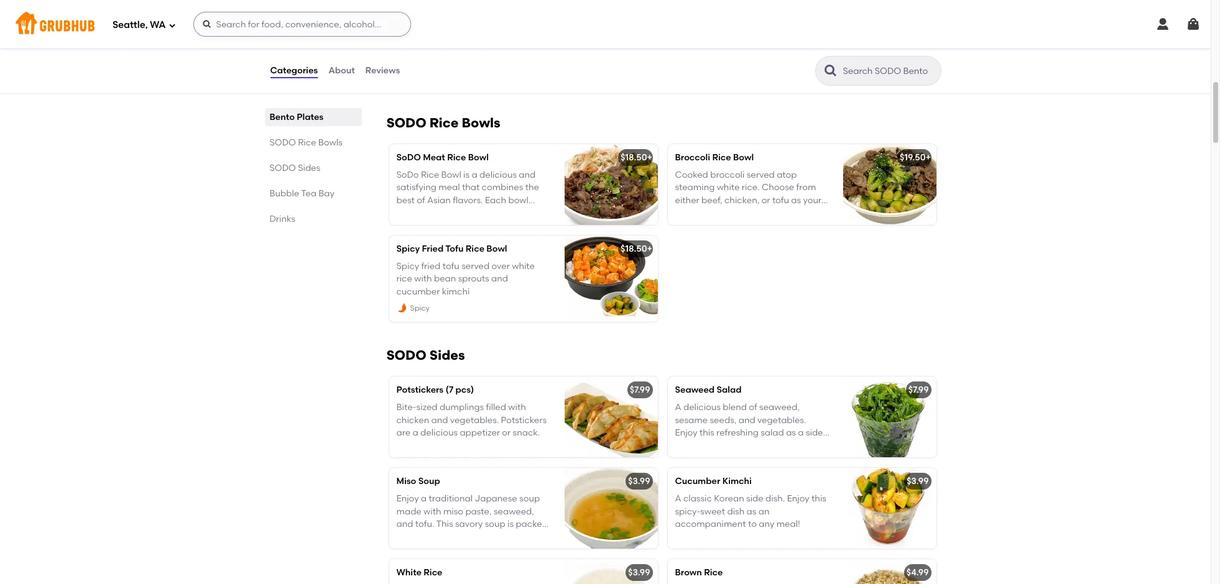 Task type: vqa. For each thing, say whether or not it's contained in the screenshot.
this within 'A classic Korean side dish. Enjoy this spicy-sweet dish as an accompaniment to any meal!'
yes



Task type: locate. For each thing, give the bounding box(es) containing it.
kimchi inside beef bulgogi with white rice, an array of vegetables for a salad, two pieces of juicy chicken potstickers, the tangy-sweet cucumber kimchi and a side of the hawaiian mac salad.
[[497, 72, 525, 82]]

sodo up potstickers (7 pcs)
[[387, 348, 427, 363]]

bento left plates
[[270, 112, 295, 123]]

for
[[456, 46, 467, 57]]

2 horizontal spatial or
[[762, 195, 771, 206]]

2 $7.99 from the left
[[909, 385, 929, 396]]

white rice
[[397, 568, 443, 579]]

potstickers up the snack.
[[501, 415, 547, 426]]

enjoy inside a classic korean side dish. enjoy this spicy-sweet dish as an accompaniment to any meal!
[[788, 494, 810, 505]]

dish
[[675, 441, 693, 451], [728, 507, 745, 518]]

to inside a classic korean side dish. enjoy this spicy-sweet dish as an accompaniment to any meal!
[[749, 520, 757, 530]]

0 horizontal spatial svg image
[[168, 21, 176, 29]]

1 horizontal spatial any
[[759, 520, 775, 530]]

0 vertical spatial cucumber
[[452, 72, 495, 82]]

a down pieces
[[546, 72, 552, 82]]

beef for beef bulgogi with white rice, an array of vegetables for a salad, two pieces of juicy chicken potstickers, the tangy-sweet cucumber kimchi and a side of the hawaiian mac salad.
[[397, 34, 416, 44]]

a
[[675, 403, 682, 413], [675, 494, 682, 505]]

and up refreshing
[[739, 415, 756, 426]]

sides up tea
[[298, 163, 321, 174]]

spicy up rice
[[397, 261, 419, 272]]

0 vertical spatial to
[[749, 520, 757, 530]]

or inside a delicious blend of seaweed, sesame seeds, and vegetables. enjoy this refreshing salad as a side dish or an appetizer.
[[695, 441, 703, 451]]

bento plates
[[270, 112, 324, 123]]

bento inside tab
[[270, 112, 295, 123]]

$3.99
[[629, 477, 651, 487], [907, 477, 929, 487], [629, 568, 651, 579]]

filled
[[486, 403, 507, 413]]

as down kimchi
[[747, 507, 757, 518]]

0 horizontal spatial side
[[397, 84, 414, 95]]

1 horizontal spatial bento
[[453, 16, 478, 27]]

0 horizontal spatial cucumber
[[397, 287, 440, 297]]

Search SODO Bento search field
[[842, 65, 937, 77]]

sides inside tab
[[298, 163, 321, 174]]

a inside a delicious blend of seaweed, sesame seeds, and vegetables. enjoy this refreshing salad as a side dish or an appetizer.
[[675, 403, 682, 413]]

of left juicy
[[397, 59, 405, 69]]

1 $7.99 from the left
[[630, 385, 651, 396]]

dish down korean
[[728, 507, 745, 518]]

delicious inside bite-sized dumplings filled with chicken and vegetables. potstickers are a delicious appetizer or snack.
[[421, 428, 458, 439]]

1 vertical spatial sweet
[[701, 507, 726, 518]]

0 vertical spatial $18.50 +
[[621, 152, 653, 163]]

bulgogi inside beef bulgogi with white rice, an array of vegetables for a salad, two pieces of juicy chicken potstickers, the tangy-sweet cucumber kimchi and a side of the hawaiian mac salad.
[[418, 34, 450, 44]]

this
[[700, 428, 715, 439], [812, 494, 827, 505]]

enjoy up made
[[397, 494, 419, 505]]

1 horizontal spatial kimchi
[[497, 72, 525, 82]]

1 vertical spatial sodo rice bowls
[[270, 138, 343, 148]]

0 vertical spatial a
[[675, 403, 682, 413]]

rice inside tab
[[298, 138, 316, 148]]

dish inside a classic korean side dish. enjoy this spicy-sweet dish as an accompaniment to any meal!
[[728, 507, 745, 518]]

1 vertical spatial side
[[806, 428, 824, 439]]

spicy fried tofu rice bowl image
[[565, 236, 658, 317]]

0 vertical spatial tofu
[[773, 195, 790, 206]]

vegetables. inside bite-sized dumplings filled with chicken and vegetables. potstickers are a delicious appetizer or snack.
[[450, 415, 499, 426]]

chicken down 'vegetables' in the top left of the page
[[428, 59, 461, 69]]

1 horizontal spatial potstickers
[[501, 415, 547, 426]]

1 horizontal spatial white
[[512, 261, 535, 272]]

is
[[508, 520, 514, 530]]

0 vertical spatial sides
[[298, 163, 321, 174]]

kimchi down bean
[[442, 287, 470, 297]]

and inside bite-sized dumplings filled with chicken and vegetables. potstickers are a delicious appetizer or snack.
[[432, 415, 448, 426]]

white
[[471, 34, 494, 44], [717, 183, 740, 193], [512, 261, 535, 272]]

tofu
[[773, 195, 790, 206], [443, 261, 460, 272]]

$7.99
[[630, 385, 651, 396], [909, 385, 929, 396]]

classic
[[684, 494, 712, 505]]

0 horizontal spatial $7.99
[[630, 385, 651, 396]]

cucumber
[[452, 72, 495, 82], [397, 287, 440, 297]]

as inside a delicious blend of seaweed, sesame seeds, and vegetables. enjoy this refreshing salad as a side dish or an appetizer.
[[787, 428, 796, 439]]

2 horizontal spatial an
[[759, 507, 770, 518]]

svg image
[[1156, 17, 1171, 32], [1187, 17, 1202, 32], [168, 21, 176, 29]]

or down the "sesame"
[[695, 441, 703, 451]]

0 horizontal spatial seaweed,
[[494, 507, 534, 518]]

0 horizontal spatial to
[[481, 532, 490, 543]]

sodo rice bowls inside tab
[[270, 138, 343, 148]]

dish down the "sesame"
[[675, 441, 693, 451]]

served inside the cooked broccoli served atop steaming white rice. choose from either beef, chicken, or tofu as your protein of preference!
[[747, 170, 775, 180]]

served inside spicy fried tofu served over white rice with bean sprouts and cucumber kimchi
[[462, 261, 490, 272]]

0 horizontal spatial sweet
[[425, 72, 450, 82]]

1 vertical spatial as
[[787, 428, 796, 439]]

the left hawaiian
[[426, 84, 440, 95]]

categories
[[270, 65, 318, 76]]

any down packed
[[522, 532, 538, 543]]

0 vertical spatial sweet
[[425, 72, 450, 82]]

bento
[[453, 16, 478, 27], [270, 112, 295, 123]]

0 horizontal spatial potstickers
[[397, 385, 444, 396]]

1 horizontal spatial vegetables.
[[758, 415, 807, 426]]

1 vertical spatial seaweed,
[[494, 507, 534, 518]]

white inside the cooked broccoli served atop steaming white rice. choose from either beef, chicken, or tofu as your protein of preference!
[[717, 183, 740, 193]]

1 vertical spatial delicious
[[421, 428, 458, 439]]

0 vertical spatial sodo sides
[[270, 163, 321, 174]]

1 vertical spatial dish
[[728, 507, 745, 518]]

a
[[469, 46, 475, 57], [546, 72, 552, 82], [413, 428, 419, 439], [799, 428, 804, 439], [421, 494, 427, 505]]

1 vertical spatial this
[[812, 494, 827, 505]]

a inside the enjoy a traditional japanese soup made with miso paste, seaweed, and tofu. this savory soup is packed with flavor and sure to please any palate.
[[421, 494, 427, 505]]

1 horizontal spatial tofu
[[773, 195, 790, 206]]

tofu inside spicy fried tofu served over white rice with bean sprouts and cucumber kimchi
[[443, 261, 460, 272]]

a up the "sesame"
[[675, 403, 682, 413]]

sodo rice bowls up "sodo meat rice bowl"
[[387, 115, 501, 131]]

sodo rice bowls down plates
[[270, 138, 343, 148]]

spicy fried tofu served over white rice with bean sprouts and cucumber kimchi
[[397, 261, 535, 297]]

0 vertical spatial side
[[397, 84, 414, 95]]

cucumber down rice
[[397, 287, 440, 297]]

1 a from the top
[[675, 403, 682, 413]]

spicy left fried
[[397, 244, 420, 254]]

spicy right 'spicy' image
[[410, 304, 430, 313]]

1 vertical spatial any
[[522, 532, 538, 543]]

0 horizontal spatial any
[[522, 532, 538, 543]]

0 horizontal spatial or
[[502, 428, 511, 439]]

spicy inside spicy fried tofu served over white rice with bean sprouts and cucumber kimchi
[[397, 261, 419, 272]]

side right salad
[[806, 428, 824, 439]]

rice up broccoli
[[713, 152, 732, 163]]

Search for food, convenience, alcohol... search field
[[193, 12, 411, 37]]

bulgogi for bento
[[418, 16, 451, 27]]

0 vertical spatial spicy
[[397, 244, 420, 254]]

white inside beef bulgogi with white rice, an array of vegetables for a salad, two pieces of juicy chicken potstickers, the tangy-sweet cucumber kimchi and a side of the hawaiian mac salad.
[[471, 34, 494, 44]]

1 $18.50 from the top
[[621, 152, 647, 163]]

0 horizontal spatial served
[[462, 261, 490, 272]]

and down the sized
[[432, 415, 448, 426]]

an inside beef bulgogi with white rice, an array of vegetables for a salad, two pieces of juicy chicken potstickers, the tangy-sweet cucumber kimchi and a side of the hawaiian mac salad.
[[516, 34, 528, 44]]

with inside beef bulgogi with white rice, an array of vegetables for a salad, two pieces of juicy chicken potstickers, the tangy-sweet cucumber kimchi and a side of the hawaiian mac salad.
[[452, 34, 469, 44]]

a inside bite-sized dumplings filled with chicken and vegetables. potstickers are a delicious appetizer or snack.
[[413, 428, 419, 439]]

sodo rice bowls
[[387, 115, 501, 131], [270, 138, 343, 148]]

0 horizontal spatial vegetables.
[[450, 415, 499, 426]]

white right over
[[512, 261, 535, 272]]

1 beef from the top
[[397, 16, 416, 27]]

0 horizontal spatial enjoy
[[397, 494, 419, 505]]

0 vertical spatial kimchi
[[497, 72, 525, 82]]

or left the snack.
[[502, 428, 511, 439]]

with
[[452, 34, 469, 44], [415, 274, 432, 285], [509, 403, 526, 413], [424, 507, 442, 518], [397, 532, 414, 543]]

sides up (7
[[430, 348, 465, 363]]

side
[[397, 84, 414, 95], [806, 428, 824, 439], [747, 494, 764, 505]]

sodo sides tab
[[270, 162, 357, 175]]

1 vertical spatial bento
[[270, 112, 295, 123]]

as down from
[[792, 195, 802, 206]]

enjoy down the "sesame"
[[675, 428, 698, 439]]

rice right meat
[[447, 152, 466, 163]]

svg image
[[202, 19, 212, 29]]

brown
[[675, 568, 702, 579]]

tofu up bean
[[443, 261, 460, 272]]

1 vertical spatial kimchi
[[442, 287, 470, 297]]

potstickers up the sized
[[397, 385, 444, 396]]

to right sure
[[481, 532, 490, 543]]

1 horizontal spatial delicious
[[684, 403, 721, 413]]

with down fried
[[415, 274, 432, 285]]

0 horizontal spatial white
[[471, 34, 494, 44]]

as inside the cooked broccoli served atop steaming white rice. choose from either beef, chicken, or tofu as your protein of preference!
[[792, 195, 802, 206]]

vegetables.
[[450, 415, 499, 426], [758, 415, 807, 426]]

0 horizontal spatial delicious
[[421, 428, 458, 439]]

beef
[[397, 16, 416, 27], [397, 34, 416, 44]]

$18.50
[[621, 152, 647, 163], [621, 244, 647, 254]]

a up "spicy-"
[[675, 494, 682, 505]]

0 horizontal spatial bento
[[270, 112, 295, 123]]

2 vertical spatial side
[[747, 494, 764, 505]]

bulgogi for with
[[418, 34, 450, 44]]

bento plates tab
[[270, 111, 357, 124]]

broccoli rice bowl
[[675, 152, 754, 163]]

vegetables. up salad
[[758, 415, 807, 426]]

sodo meat rice bowl image
[[565, 144, 658, 225]]

1 horizontal spatial side
[[747, 494, 764, 505]]

1 vertical spatial a
[[675, 494, 682, 505]]

spicy fried tofu rice bowl
[[397, 244, 507, 254]]

categories button
[[270, 49, 319, 93]]

broccoli rice bowl image
[[843, 144, 937, 225]]

sodo sides
[[270, 163, 321, 174], [387, 348, 465, 363]]

1 horizontal spatial enjoy
[[675, 428, 698, 439]]

+ for sodo meat rice bowl
[[647, 152, 653, 163]]

2 vegetables. from the left
[[758, 415, 807, 426]]

japanese
[[475, 494, 518, 505]]

this down the "sesame"
[[700, 428, 715, 439]]

vegetables. up appetizer
[[450, 415, 499, 426]]

seaweed, up is
[[494, 507, 534, 518]]

served up sprouts on the left top of page
[[462, 261, 490, 272]]

2 bulgogi from the top
[[418, 34, 450, 44]]

0 horizontal spatial dish
[[675, 441, 693, 451]]

1 vertical spatial white
[[717, 183, 740, 193]]

sweet
[[425, 72, 450, 82], [701, 507, 726, 518]]

1 vertical spatial bulgogi
[[418, 34, 450, 44]]

fried
[[422, 261, 441, 272]]

potstickers
[[397, 385, 444, 396], [501, 415, 547, 426]]

1 horizontal spatial an
[[706, 441, 717, 451]]

a right salad
[[799, 428, 804, 439]]

and
[[527, 72, 544, 82], [492, 274, 508, 285], [432, 415, 448, 426], [739, 415, 756, 426], [397, 520, 413, 530], [442, 532, 459, 543]]

rice.
[[742, 183, 760, 193]]

side inside a classic korean side dish. enjoy this spicy-sweet dish as an accompaniment to any meal!
[[747, 494, 764, 505]]

savory
[[455, 520, 483, 530]]

a for a delicious blend of seaweed, sesame seeds, and vegetables. enjoy this refreshing salad as a side dish or an appetizer.
[[675, 403, 682, 413]]

tofu
[[446, 244, 464, 254]]

2 $18.50 from the top
[[621, 244, 647, 254]]

of down tangy-
[[416, 84, 424, 95]]

side left dish.
[[747, 494, 764, 505]]

delicious down the sized
[[421, 428, 458, 439]]

as
[[792, 195, 802, 206], [787, 428, 796, 439], [747, 507, 757, 518]]

2 vertical spatial white
[[512, 261, 535, 272]]

kimchi up the salad.
[[497, 72, 525, 82]]

beef bulgogi bento
[[397, 16, 478, 27]]

1 horizontal spatial served
[[747, 170, 775, 180]]

and down made
[[397, 520, 413, 530]]

a for a classic korean side dish. enjoy this spicy-sweet dish as an accompaniment to any meal!
[[675, 494, 682, 505]]

soup up packed
[[520, 494, 540, 505]]

a right for on the top of the page
[[469, 46, 475, 57]]

beef bulgogi with white rice, an array of vegetables for a salad, two pieces of juicy chicken potstickers, the tangy-sweet cucumber kimchi and a side of the hawaiian mac salad.
[[397, 34, 552, 95]]

sodo
[[397, 152, 421, 163]]

$18.50 +
[[621, 152, 653, 163], [621, 244, 653, 254]]

meat
[[423, 152, 445, 163]]

pcs)
[[456, 385, 474, 396]]

a delicious blend of seaweed, sesame seeds, and vegetables. enjoy this refreshing salad as a side dish or an appetizer.
[[675, 403, 824, 451]]

bowl up broccoli
[[734, 152, 754, 163]]

to left the meal!
[[749, 520, 757, 530]]

0 vertical spatial potstickers
[[397, 385, 444, 396]]

paste,
[[466, 507, 492, 518]]

over
[[492, 261, 510, 272]]

0 vertical spatial chicken
[[428, 59, 461, 69]]

chicken
[[428, 59, 461, 69], [397, 415, 429, 426]]

white down broccoli
[[717, 183, 740, 193]]

and up the salad.
[[527, 72, 544, 82]]

sweet up accompaniment
[[701, 507, 726, 518]]

beef inside beef bulgogi with white rice, an array of vegetables for a salad, two pieces of juicy chicken potstickers, the tangy-sweet cucumber kimchi and a side of the hawaiian mac salad.
[[397, 34, 416, 44]]

miso
[[444, 507, 464, 518]]

delicious up the "sesame"
[[684, 403, 721, 413]]

bowls
[[462, 115, 501, 131], [318, 138, 343, 148]]

rice down plates
[[298, 138, 316, 148]]

2 vertical spatial or
[[695, 441, 703, 451]]

served up rice.
[[747, 170, 775, 180]]

white rice image
[[565, 560, 658, 585]]

1 bulgogi from the top
[[418, 16, 451, 27]]

traditional
[[429, 494, 473, 505]]

cucumber up hawaiian
[[452, 72, 495, 82]]

of right blend at right
[[749, 403, 758, 413]]

2 vertical spatial an
[[759, 507, 770, 518]]

1 vertical spatial spicy
[[397, 261, 419, 272]]

0 vertical spatial served
[[747, 170, 775, 180]]

seattle,
[[113, 19, 148, 30]]

1 horizontal spatial the
[[514, 59, 528, 69]]

side down tangy-
[[397, 84, 414, 95]]

snack.
[[513, 428, 540, 439]]

2 horizontal spatial side
[[806, 428, 824, 439]]

vegetables. inside a delicious blend of seaweed, sesame seeds, and vegetables. enjoy this refreshing salad as a side dish or an appetizer.
[[758, 415, 807, 426]]

$3.99 for enjoy a traditional japanese soup made with miso paste, seaweed, and tofu. this savory soup is packed with flavor and sure to please any palate.
[[629, 477, 651, 487]]

1 vertical spatial cucumber
[[397, 287, 440, 297]]

flavor
[[416, 532, 440, 543]]

0 vertical spatial as
[[792, 195, 802, 206]]

a inside a classic korean side dish. enjoy this spicy-sweet dish as an accompaniment to any meal!
[[675, 494, 682, 505]]

0 vertical spatial seaweed,
[[760, 403, 800, 413]]

1 horizontal spatial this
[[812, 494, 827, 505]]

$7.99 for bite-sized dumplings filled with chicken and vegetables. potstickers are a delicious appetizer or snack.
[[630, 385, 651, 396]]

any inside a classic korean side dish. enjoy this spicy-sweet dish as an accompaniment to any meal!
[[759, 520, 775, 530]]

an down seeds,
[[706, 441, 717, 451]]

cucumber inside beef bulgogi with white rice, an array of vegetables for a salad, two pieces of juicy chicken potstickers, the tangy-sweet cucumber kimchi and a side of the hawaiian mac salad.
[[452, 72, 495, 82]]

broccoli
[[711, 170, 745, 180]]

2 beef from the top
[[397, 34, 416, 44]]

0 vertical spatial dish
[[675, 441, 693, 451]]

soup left is
[[485, 520, 506, 530]]

sides
[[298, 163, 321, 174], [430, 348, 465, 363]]

2 vertical spatial as
[[747, 507, 757, 518]]

a right are
[[413, 428, 419, 439]]

and down over
[[492, 274, 508, 285]]

0 vertical spatial sodo rice bowls
[[387, 115, 501, 131]]

white
[[397, 568, 422, 579]]

bubble tea bay
[[270, 189, 335, 199]]

this right dish.
[[812, 494, 827, 505]]

white inside spicy fried tofu served over white rice with bean sprouts and cucumber kimchi
[[512, 261, 535, 272]]

1 horizontal spatial sodo sides
[[387, 348, 465, 363]]

2 a from the top
[[675, 494, 682, 505]]

white for spicy fried tofu served over white rice with bean sprouts and cucumber kimchi
[[512, 261, 535, 272]]

1 horizontal spatial soup
[[520, 494, 540, 505]]

any left the meal!
[[759, 520, 775, 530]]

appetizer.
[[719, 441, 761, 451]]

the down two
[[514, 59, 528, 69]]

1 vegetables. from the left
[[450, 415, 499, 426]]

and inside beef bulgogi with white rice, an array of vegetables for a salad, two pieces of juicy chicken potstickers, the tangy-sweet cucumber kimchi and a side of the hawaiian mac salad.
[[527, 72, 544, 82]]

brown rice
[[675, 568, 723, 579]]

as right salad
[[787, 428, 796, 439]]

0 horizontal spatial an
[[516, 34, 528, 44]]

sodo sides up bubble tea bay
[[270, 163, 321, 174]]

1 horizontal spatial sweet
[[701, 507, 726, 518]]

or inside the cooked broccoli served atop steaming white rice. choose from either beef, chicken, or tofu as your protein of preference!
[[762, 195, 771, 206]]

or down choose
[[762, 195, 771, 206]]

white up the salad,
[[471, 34, 494, 44]]

1 vertical spatial $18.50
[[621, 244, 647, 254]]

0 horizontal spatial sodo sides
[[270, 163, 321, 174]]

and down this
[[442, 532, 459, 543]]

an up two
[[516, 34, 528, 44]]

soup
[[419, 477, 440, 487]]

beef,
[[702, 195, 723, 206]]

0 horizontal spatial bowls
[[318, 138, 343, 148]]

enjoy inside a delicious blend of seaweed, sesame seeds, and vegetables. enjoy this refreshing salad as a side dish or an appetizer.
[[675, 428, 698, 439]]

with up for on the top of the page
[[452, 34, 469, 44]]

brown rice image
[[843, 560, 937, 585]]

2 $18.50 + from the top
[[621, 244, 653, 254]]

1 horizontal spatial to
[[749, 520, 757, 530]]

broccoli
[[675, 152, 711, 163]]

of
[[397, 46, 405, 57], [397, 59, 405, 69], [416, 84, 424, 95], [708, 208, 716, 218], [749, 403, 758, 413]]

bowls up the sodo sides tab
[[318, 138, 343, 148]]

sodo rice bowls tab
[[270, 136, 357, 149]]

cooked broccoli served atop steaming white rice. choose from either beef, chicken, or tofu as your protein of preference!
[[675, 170, 822, 218]]

preference!
[[718, 208, 767, 218]]

2 horizontal spatial enjoy
[[788, 494, 810, 505]]

to
[[749, 520, 757, 530], [481, 532, 490, 543]]

1 vertical spatial bowls
[[318, 138, 343, 148]]

1 vertical spatial beef
[[397, 34, 416, 44]]

a down soup
[[421, 494, 427, 505]]

sweet inside a classic korean side dish. enjoy this spicy-sweet dish as an accompaniment to any meal!
[[701, 507, 726, 518]]

$18.50 for 'spicy fried tofu rice bowl' image
[[621, 244, 647, 254]]

of down the beef, at the right
[[708, 208, 716, 218]]

delicious
[[684, 403, 721, 413], [421, 428, 458, 439]]

0 horizontal spatial kimchi
[[442, 287, 470, 297]]

sweet down juicy
[[425, 72, 450, 82]]

tofu down choose
[[773, 195, 790, 206]]

side inside a delicious blend of seaweed, sesame seeds, and vegetables. enjoy this refreshing salad as a side dish or an appetizer.
[[806, 428, 824, 439]]

1 vertical spatial soup
[[485, 520, 506, 530]]

bowls down mac in the top left of the page
[[462, 115, 501, 131]]

enjoy right dish.
[[788, 494, 810, 505]]

seaweed, up salad
[[760, 403, 800, 413]]

0 horizontal spatial tofu
[[443, 261, 460, 272]]

1 $18.50 + from the top
[[621, 152, 653, 163]]

1 horizontal spatial $7.99
[[909, 385, 929, 396]]

dish.
[[766, 494, 786, 505]]

sodo sides up potstickers (7 pcs)
[[387, 348, 465, 363]]

miso soup
[[397, 477, 440, 487]]

miso
[[397, 477, 416, 487]]

spicy image
[[397, 303, 408, 314]]

1 horizontal spatial seaweed,
[[760, 403, 800, 413]]

seaweed salad
[[675, 385, 742, 396]]

0 vertical spatial beef
[[397, 16, 416, 27]]

0 horizontal spatial soup
[[485, 520, 506, 530]]

seaweed, inside a delicious blend of seaweed, sesame seeds, and vegetables. enjoy this refreshing salad as a side dish or an appetizer.
[[760, 403, 800, 413]]

chicken down bite-
[[397, 415, 429, 426]]

spicy for spicy fried tofu rice bowl
[[397, 244, 420, 254]]

reviews button
[[365, 49, 401, 93]]

an down dish.
[[759, 507, 770, 518]]

sodo sides inside the sodo sides tab
[[270, 163, 321, 174]]

1 horizontal spatial or
[[695, 441, 703, 451]]

1 horizontal spatial sodo rice bowls
[[387, 115, 501, 131]]

bento up for on the top of the page
[[453, 16, 478, 27]]

your
[[804, 195, 822, 206]]

with right filled
[[509, 403, 526, 413]]



Task type: describe. For each thing, give the bounding box(es) containing it.
a inside a delicious blend of seaweed, sesame seeds, and vegetables. enjoy this refreshing salad as a side dish or an appetizer.
[[799, 428, 804, 439]]

juicy
[[407, 59, 426, 69]]

drinks tab
[[270, 213, 357, 226]]

$4.99
[[907, 568, 929, 579]]

delicious inside a delicious blend of seaweed, sesame seeds, and vegetables. enjoy this refreshing salad as a side dish or an appetizer.
[[684, 403, 721, 413]]

rice,
[[496, 34, 514, 44]]

1 horizontal spatial sides
[[430, 348, 465, 363]]

sprouts
[[458, 274, 490, 285]]

rice right white
[[424, 568, 443, 579]]

an inside a classic korean side dish. enjoy this spicy-sweet dish as an accompaniment to any meal!
[[759, 507, 770, 518]]

chicken inside beef bulgogi with white rice, an array of vegetables for a salad, two pieces of juicy chicken potstickers, the tangy-sweet cucumber kimchi and a side of the hawaiian mac salad.
[[428, 59, 461, 69]]

this inside a delicious blend of seaweed, sesame seeds, and vegetables. enjoy this refreshing salad as a side dish or an appetizer.
[[700, 428, 715, 439]]

of inside a delicious blend of seaweed, sesame seeds, and vegetables. enjoy this refreshing salad as a side dish or an appetizer.
[[749, 403, 758, 413]]

kalbi bento image
[[843, 8, 937, 89]]

as inside a classic korean side dish. enjoy this spicy-sweet dish as an accompaniment to any meal!
[[747, 507, 757, 518]]

beef for beef bulgogi bento
[[397, 16, 416, 27]]

with inside bite-sized dumplings filled with chicken and vegetables. potstickers are a delicious appetizer or snack.
[[509, 403, 526, 413]]

white for cooked broccoli served atop steaming white rice. choose from either beef, chicken, or tofu as your protein of preference!
[[717, 183, 740, 193]]

+ for broccoli rice bowl
[[926, 152, 931, 163]]

choose
[[762, 183, 795, 193]]

of up reviews
[[397, 46, 405, 57]]

chicken inside bite-sized dumplings filled with chicken and vegetables. potstickers are a delicious appetizer or snack.
[[397, 415, 429, 426]]

cucumber inside spicy fried tofu served over white rice with bean sprouts and cucumber kimchi
[[397, 287, 440, 297]]

to inside the enjoy a traditional japanese soup made with miso paste, seaweed, and tofu. this savory soup is packed with flavor and sure to please any palate.
[[481, 532, 490, 543]]

meal!
[[777, 520, 801, 530]]

bubble
[[270, 189, 299, 199]]

bite-sized dumplings filled with chicken and vegetables. potstickers are a delicious appetizer or snack.
[[397, 403, 547, 439]]

plates
[[297, 112, 324, 123]]

packed
[[516, 520, 548, 530]]

sesame
[[675, 415, 708, 426]]

spicy-
[[675, 507, 701, 518]]

this inside a classic korean side dish. enjoy this spicy-sweet dish as an accompaniment to any meal!
[[812, 494, 827, 505]]

2 horizontal spatial svg image
[[1187, 17, 1202, 32]]

korean
[[714, 494, 745, 505]]

bowl right meat
[[468, 152, 489, 163]]

seaweed
[[675, 385, 715, 396]]

and inside spicy fried tofu served over white rice with bean sprouts and cucumber kimchi
[[492, 274, 508, 285]]

about button
[[328, 49, 356, 93]]

$19.50
[[900, 152, 926, 163]]

salad
[[761, 428, 785, 439]]

2 vertical spatial spicy
[[410, 304, 430, 313]]

tangy-
[[397, 72, 425, 82]]

main navigation navigation
[[0, 0, 1212, 49]]

seeds,
[[710, 415, 737, 426]]

mac
[[485, 84, 503, 95]]

rice up "sodo meat rice bowl"
[[430, 115, 459, 131]]

with up tofu.
[[424, 507, 442, 518]]

1 horizontal spatial svg image
[[1156, 17, 1171, 32]]

wa
[[150, 19, 166, 30]]

spicy for spicy fried tofu served over white rice with bean sprouts and cucumber kimchi
[[397, 261, 419, 272]]

enjoy inside the enjoy a traditional japanese soup made with miso paste, seaweed, and tofu. this savory soup is packed with flavor and sure to please any palate.
[[397, 494, 419, 505]]

bean
[[434, 274, 456, 285]]

$18.50 for sodo meat rice bowl image
[[621, 152, 647, 163]]

an inside a delicious blend of seaweed, sesame seeds, and vegetables. enjoy this refreshing salad as a side dish or an appetizer.
[[706, 441, 717, 451]]

refreshing
[[717, 428, 759, 439]]

this
[[437, 520, 453, 530]]

side inside beef bulgogi with white rice, an array of vegetables for a salad, two pieces of juicy chicken potstickers, the tangy-sweet cucumber kimchi and a side of the hawaiian mac salad.
[[397, 84, 414, 95]]

potstickers (7 pcs)
[[397, 385, 474, 396]]

bubble tea bay tab
[[270, 187, 357, 200]]

sure
[[461, 532, 479, 543]]

and inside a delicious blend of seaweed, sesame seeds, and vegetables. enjoy this refreshing salad as a side dish or an appetizer.
[[739, 415, 756, 426]]

sodo up sodo
[[387, 115, 427, 131]]

seaweed salad image
[[843, 377, 937, 458]]

protein
[[675, 208, 706, 218]]

(7
[[446, 385, 454, 396]]

sized
[[417, 403, 438, 413]]

cooked
[[675, 170, 709, 180]]

either
[[675, 195, 700, 206]]

dumplings
[[440, 403, 484, 413]]

seattle, wa
[[113, 19, 166, 30]]

potstickers,
[[463, 59, 512, 69]]

kimchi inside spicy fried tofu served over white rice with bean sprouts and cucumber kimchi
[[442, 287, 470, 297]]

cucumber kimchi
[[675, 477, 752, 487]]

accompaniment
[[675, 520, 746, 530]]

atop
[[777, 170, 797, 180]]

or inside bite-sized dumplings filled with chicken and vegetables. potstickers are a delicious appetizer or snack.
[[502, 428, 511, 439]]

drinks
[[270, 214, 295, 225]]

please
[[492, 532, 520, 543]]

sodo meat rice bowl
[[397, 152, 489, 163]]

salad,
[[477, 46, 503, 57]]

reviews
[[366, 65, 400, 76]]

1 vertical spatial sodo sides
[[387, 348, 465, 363]]

seaweed, inside the enjoy a traditional japanese soup made with miso paste, seaweed, and tofu. this savory soup is packed with flavor and sure to please any palate.
[[494, 507, 534, 518]]

blend
[[723, 403, 747, 413]]

miso soup image
[[565, 469, 658, 550]]

0 vertical spatial the
[[514, 59, 528, 69]]

$3.99 for a classic korean side dish. enjoy this spicy-sweet dish as an accompaniment to any meal!
[[907, 477, 929, 487]]

salad
[[717, 385, 742, 396]]

search icon image
[[824, 63, 838, 78]]

are
[[397, 428, 411, 439]]

1 vertical spatial the
[[426, 84, 440, 95]]

potstickers inside bite-sized dumplings filled with chicken and vegetables. potstickers are a delicious appetizer or snack.
[[501, 415, 547, 426]]

about
[[329, 65, 355, 76]]

any inside the enjoy a traditional japanese soup made with miso paste, seaweed, and tofu. this savory soup is packed with flavor and sure to please any palate.
[[522, 532, 538, 543]]

appetizer
[[460, 428, 500, 439]]

palate.
[[397, 545, 427, 555]]

made
[[397, 507, 422, 518]]

sweet inside beef bulgogi with white rice, an array of vegetables for a salad, two pieces of juicy chicken potstickers, the tangy-sweet cucumber kimchi and a side of the hawaiian mac salad.
[[425, 72, 450, 82]]

kimchi
[[723, 477, 752, 487]]

a classic korean side dish. enjoy this spicy-sweet dish as an accompaniment to any meal!
[[675, 494, 827, 530]]

beef bulgogi bento image
[[565, 8, 658, 89]]

$18.50 + for 'spicy fried tofu rice bowl' image
[[621, 244, 653, 254]]

potstickers (7 pcs) image
[[565, 377, 658, 458]]

of inside the cooked broccoli served atop steaming white rice. choose from either beef, chicken, or tofu as your protein of preference!
[[708, 208, 716, 218]]

rice right the brown
[[704, 568, 723, 579]]

$7.99 for a delicious blend of seaweed, sesame seeds, and vegetables. enjoy this refreshing salad as a side dish or an appetizer.
[[909, 385, 929, 396]]

cucumber kimchi image
[[843, 469, 937, 550]]

$18.50 + for sodo meat rice bowl image
[[621, 152, 653, 163]]

sodo down the "bento plates"
[[270, 138, 296, 148]]

hawaiian
[[442, 84, 483, 95]]

$19.50 +
[[900, 152, 931, 163]]

bay
[[319, 189, 335, 199]]

0 vertical spatial soup
[[520, 494, 540, 505]]

fried
[[422, 244, 444, 254]]

0 vertical spatial bowls
[[462, 115, 501, 131]]

tofu.
[[416, 520, 435, 530]]

bowls inside tab
[[318, 138, 343, 148]]

0 vertical spatial bento
[[453, 16, 478, 27]]

bowl up over
[[487, 244, 507, 254]]

rice right tofu
[[466, 244, 485, 254]]

cucumber
[[675, 477, 721, 487]]

array
[[530, 34, 552, 44]]

sodo up bubble
[[270, 163, 296, 174]]

bite-
[[397, 403, 417, 413]]

steaming
[[675, 183, 715, 193]]

tofu inside the cooked broccoli served atop steaming white rice. choose from either beef, chicken, or tofu as your protein of preference!
[[773, 195, 790, 206]]

with up palate.
[[397, 532, 414, 543]]

with inside spicy fried tofu served over white rice with bean sprouts and cucumber kimchi
[[415, 274, 432, 285]]

salad.
[[505, 84, 532, 95]]

rice
[[397, 274, 412, 285]]

tea
[[301, 189, 317, 199]]

dish inside a delicious blend of seaweed, sesame seeds, and vegetables. enjoy this refreshing salad as a side dish or an appetizer.
[[675, 441, 693, 451]]

enjoy a traditional japanese soup made with miso paste, seaweed, and tofu. this savory soup is packed with flavor and sure to please any palate.
[[397, 494, 548, 555]]



